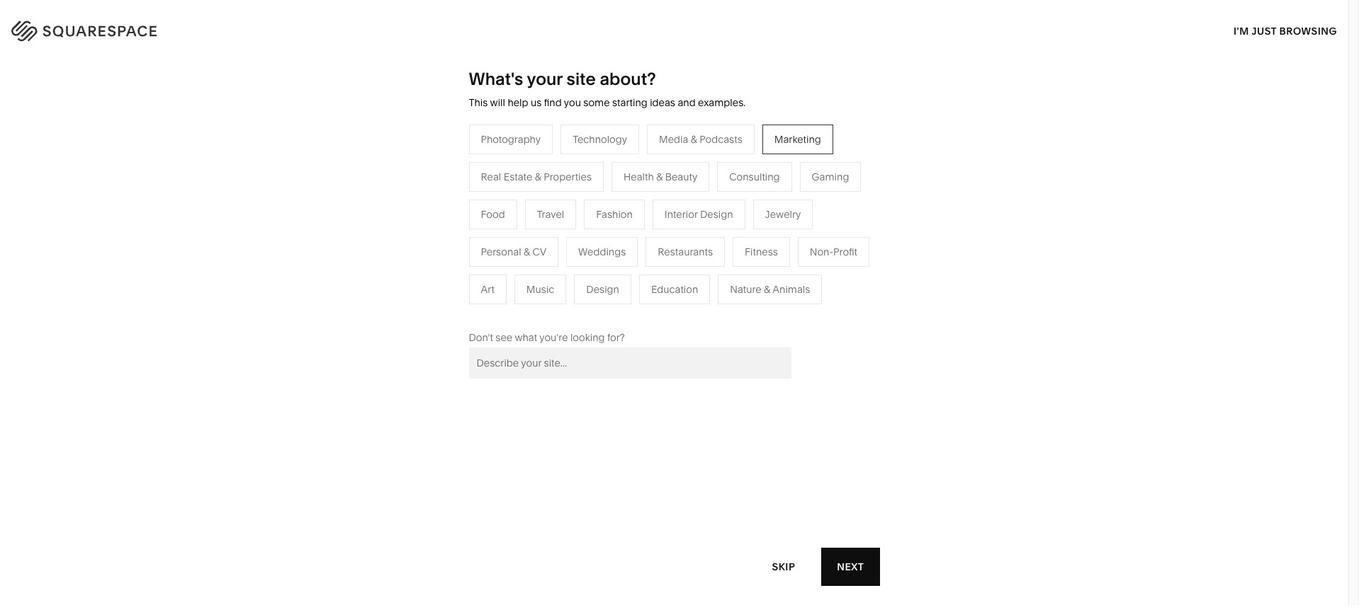 Task type: vqa. For each thing, say whether or not it's contained in the screenshot.
Oranssi image
no



Task type: locate. For each thing, give the bounding box(es) containing it.
Personal & CV radio
[[469, 237, 559, 267]]

fitness up nature & animals radio
[[745, 246, 778, 259]]

non- down 'jewelry' option
[[810, 246, 833, 259]]

browsing
[[1280, 24, 1337, 37]]

media
[[659, 133, 688, 146], [513, 239, 542, 252]]

real estate & properties
[[481, 171, 592, 183], [513, 303, 624, 316]]

media & podcasts inside option
[[659, 133, 743, 146]]

fitness down interior
[[662, 239, 696, 252]]

Food radio
[[469, 200, 517, 229]]

Education radio
[[639, 275, 710, 305]]

weddings down "events" link
[[513, 282, 560, 295]]

us
[[531, 96, 542, 109]]

site
[[567, 69, 596, 89]]

nature & animals down fitness radio
[[730, 283, 810, 296]]

0 vertical spatial nature
[[662, 218, 694, 231]]

0 horizontal spatial design
[[586, 283, 619, 296]]

see
[[496, 332, 513, 344]]

nature down the home
[[662, 218, 694, 231]]

restaurants link
[[513, 218, 582, 231]]

next
[[837, 561, 864, 574]]

Nature & Animals radio
[[718, 275, 822, 305]]

travel
[[513, 197, 540, 210], [537, 208, 564, 221]]

media & podcasts
[[659, 133, 743, 146], [513, 239, 596, 252]]

i'm just browsing
[[1234, 24, 1337, 37]]

0 horizontal spatial podcasts
[[553, 239, 596, 252]]

media & podcasts down the restaurants "link"
[[513, 239, 596, 252]]

weddings inside option
[[578, 246, 626, 259]]

will
[[490, 96, 505, 109]]

non-
[[810, 246, 833, 259], [429, 261, 453, 273]]

1 vertical spatial podcasts
[[553, 239, 596, 252]]

just
[[1252, 24, 1277, 37]]

art
[[481, 283, 495, 296]]

nature & animals
[[662, 218, 743, 231], [730, 283, 810, 296]]

1 horizontal spatial media
[[659, 133, 688, 146]]

marketing
[[774, 133, 821, 146]]

real estate & properties up you're
[[513, 303, 624, 316]]

real up food option
[[481, 171, 501, 183]]

community & non-profits link
[[363, 261, 496, 273]]

media up beauty
[[659, 133, 688, 146]]

some
[[583, 96, 610, 109]]

0 horizontal spatial restaurants
[[513, 218, 568, 231]]

estate down music
[[536, 303, 565, 316]]

0 vertical spatial properties
[[544, 171, 592, 183]]

podcasts
[[700, 133, 743, 146], [553, 239, 596, 252]]

1 vertical spatial media & podcasts
[[513, 239, 596, 252]]

design
[[700, 208, 733, 221], [586, 283, 619, 296]]

real estate & properties up the travel link on the left top
[[481, 171, 592, 183]]

0 vertical spatial nature & animals
[[662, 218, 743, 231]]

weddings up design radio
[[578, 246, 626, 259]]

0 vertical spatial real
[[481, 171, 501, 183]]

estate
[[504, 171, 532, 183], [536, 303, 565, 316]]

events link
[[513, 261, 558, 273]]

0 vertical spatial podcasts
[[700, 133, 743, 146]]

degraw image
[[484, 485, 865, 606]]

1 vertical spatial design
[[586, 283, 619, 296]]

profit
[[833, 246, 858, 259]]

1 vertical spatial nature & animals
[[730, 283, 810, 296]]

nature down fitness radio
[[730, 283, 762, 296]]

home & decor link
[[662, 197, 745, 210]]

0 vertical spatial real estate & properties
[[481, 171, 592, 183]]

design inside 'option'
[[700, 208, 733, 221]]

real
[[481, 171, 501, 183], [513, 303, 533, 316]]

1 horizontal spatial non-
[[810, 246, 833, 259]]

estate up the travel link on the left top
[[504, 171, 532, 183]]

restaurants down the travel link on the left top
[[513, 218, 568, 231]]

profits
[[453, 261, 482, 273]]

0 vertical spatial media & podcasts
[[659, 133, 743, 146]]

1 horizontal spatial nature
[[730, 283, 762, 296]]

Weddings radio
[[566, 237, 638, 267]]

0 vertical spatial design
[[700, 208, 733, 221]]

0 horizontal spatial media
[[513, 239, 542, 252]]

real down music
[[513, 303, 533, 316]]

0 horizontal spatial estate
[[504, 171, 532, 183]]

community & non-profits
[[363, 261, 482, 273]]

0 horizontal spatial animals
[[705, 218, 743, 231]]

animals down fitness radio
[[773, 283, 810, 296]]

Art radio
[[469, 275, 507, 305]]

1 horizontal spatial design
[[700, 208, 733, 221]]

0 vertical spatial estate
[[504, 171, 532, 183]]

0 horizontal spatial media & podcasts
[[513, 239, 596, 252]]

events
[[513, 261, 544, 273]]

Non-Profit radio
[[798, 237, 870, 267]]

properties up looking
[[576, 303, 624, 316]]

i'm
[[1234, 24, 1249, 37]]

1 vertical spatial media
[[513, 239, 542, 252]]

1 horizontal spatial restaurants
[[658, 246, 713, 259]]

0 horizontal spatial real
[[481, 171, 501, 183]]

skip button
[[757, 548, 811, 587]]

1 vertical spatial animals
[[773, 283, 810, 296]]

nature & animals link
[[662, 218, 757, 231]]

fitness link
[[662, 239, 710, 252]]

0 vertical spatial media
[[659, 133, 688, 146]]

fitness
[[662, 239, 696, 252], [745, 246, 778, 259]]

nature & animals down the home & decor link
[[662, 218, 743, 231]]

beauty
[[665, 171, 697, 183]]

non- right 'community'
[[429, 261, 453, 273]]

media & podcasts down and
[[659, 133, 743, 146]]

0 vertical spatial weddings
[[578, 246, 626, 259]]

podcasts down examples.
[[700, 133, 743, 146]]

find
[[544, 96, 562, 109]]

0 horizontal spatial nature
[[662, 218, 694, 231]]

properties up 'travel' radio
[[544, 171, 592, 183]]

Consulting radio
[[717, 162, 792, 192]]

health
[[624, 171, 654, 183]]

1 vertical spatial real
[[513, 303, 533, 316]]

non- inside radio
[[810, 246, 833, 259]]

1 horizontal spatial animals
[[773, 283, 810, 296]]

restaurants
[[513, 218, 568, 231], [658, 246, 713, 259]]

Interior Design radio
[[653, 200, 745, 229]]

0 horizontal spatial non-
[[429, 261, 453, 273]]

degraw element
[[484, 485, 865, 606]]

don't see what you're looking for?
[[469, 332, 625, 344]]

0 horizontal spatial fitness
[[662, 239, 696, 252]]

Design radio
[[574, 275, 631, 305]]

gaming
[[812, 171, 849, 183]]

animals down the decor
[[705, 218, 743, 231]]

squarespace logo link
[[28, 17, 289, 40]]

1 vertical spatial nature
[[730, 283, 762, 296]]

properties
[[544, 171, 592, 183], [576, 303, 624, 316]]

technology
[[573, 133, 627, 146]]

1 horizontal spatial podcasts
[[700, 133, 743, 146]]

Travel radio
[[525, 200, 576, 229]]

& inside health & beauty option
[[656, 171, 663, 183]]

animals
[[705, 218, 743, 231], [773, 283, 810, 296]]

Real Estate & Properties radio
[[469, 162, 604, 192]]

decor
[[702, 197, 731, 210]]

1 horizontal spatial fitness
[[745, 246, 778, 259]]

in
[[1320, 22, 1331, 35]]

1 vertical spatial restaurants
[[658, 246, 713, 259]]

podcasts down the restaurants "link"
[[553, 239, 596, 252]]

1 horizontal spatial real
[[513, 303, 533, 316]]

nature inside radio
[[730, 283, 762, 296]]

Health & Beauty radio
[[612, 162, 710, 192]]

0 horizontal spatial weddings
[[513, 282, 560, 295]]

1 vertical spatial non-
[[429, 261, 453, 273]]

1 vertical spatial weddings
[[513, 282, 560, 295]]

log
[[1297, 22, 1318, 35]]

0 vertical spatial non-
[[810, 246, 833, 259]]

fashion
[[596, 208, 633, 221]]

&
[[691, 133, 697, 146], [535, 171, 541, 183], [656, 171, 663, 183], [693, 197, 700, 210], [696, 218, 703, 231], [545, 239, 551, 252], [524, 246, 530, 259], [420, 261, 427, 273], [764, 283, 770, 296], [567, 303, 573, 316]]

1 horizontal spatial estate
[[536, 303, 565, 316]]

nature
[[662, 218, 694, 231], [730, 283, 762, 296]]

1 horizontal spatial weddings
[[578, 246, 626, 259]]

media up events
[[513, 239, 542, 252]]

travel down real estate & properties radio
[[513, 197, 540, 210]]

properties inside radio
[[544, 171, 592, 183]]

restaurants down the nature & animals link
[[658, 246, 713, 259]]

1 horizontal spatial media & podcasts
[[659, 133, 743, 146]]

weddings
[[578, 246, 626, 259], [513, 282, 560, 295]]

community
[[363, 261, 418, 273]]

travel up media & podcasts link
[[537, 208, 564, 221]]



Task type: describe. For each thing, give the bounding box(es) containing it.
Don't see what you're looking for? field
[[469, 348, 791, 379]]

for?
[[607, 332, 625, 344]]

interior design
[[665, 208, 733, 221]]

travel inside radio
[[537, 208, 564, 221]]

jewelry
[[765, 208, 801, 221]]

Jewelry radio
[[753, 200, 813, 229]]

nature & animals inside radio
[[730, 283, 810, 296]]

don't
[[469, 332, 493, 344]]

music
[[526, 283, 554, 296]]

log             in
[[1297, 22, 1331, 35]]

cv
[[533, 246, 546, 259]]

0 vertical spatial animals
[[705, 218, 743, 231]]

and
[[678, 96, 696, 109]]

personal & cv
[[481, 246, 546, 259]]

animals inside radio
[[773, 283, 810, 296]]

interior
[[665, 208, 698, 221]]

restaurants inside radio
[[658, 246, 713, 259]]

Technology radio
[[561, 125, 639, 154]]

media & podcasts link
[[513, 239, 610, 252]]

real estate & properties link
[[513, 303, 638, 316]]

health & beauty
[[624, 171, 697, 183]]

starting
[[612, 96, 648, 109]]

travel link
[[513, 197, 554, 210]]

log             in link
[[1297, 22, 1331, 35]]

home
[[662, 197, 691, 210]]

design inside radio
[[586, 283, 619, 296]]

next button
[[822, 549, 880, 587]]

skip
[[772, 561, 795, 574]]

help
[[508, 96, 528, 109]]

1 vertical spatial estate
[[536, 303, 565, 316]]

ideas
[[650, 96, 675, 109]]

food
[[481, 208, 505, 221]]

& inside nature & animals radio
[[764, 283, 770, 296]]

you're
[[539, 332, 568, 344]]

examples.
[[698, 96, 746, 109]]

Music radio
[[514, 275, 566, 305]]

weddings link
[[513, 282, 575, 295]]

about?
[[600, 69, 656, 89]]

& inside media & podcasts option
[[691, 133, 697, 146]]

consulting
[[729, 171, 780, 183]]

home & decor
[[662, 197, 731, 210]]

Photography radio
[[469, 125, 553, 154]]

estate inside radio
[[504, 171, 532, 183]]

media inside option
[[659, 133, 688, 146]]

1 vertical spatial real estate & properties
[[513, 303, 624, 316]]

Fashion radio
[[584, 200, 645, 229]]

education
[[651, 283, 698, 296]]

Gaming radio
[[800, 162, 861, 192]]

& inside the personal & cv option
[[524, 246, 530, 259]]

what
[[515, 332, 537, 344]]

what's your site about? this will help us find you some starting ideas and examples.
[[469, 69, 746, 109]]

fitness inside radio
[[745, 246, 778, 259]]

Restaurants radio
[[646, 237, 725, 267]]

you
[[564, 96, 581, 109]]

i'm just browsing link
[[1234, 11, 1337, 50]]

& inside real estate & properties radio
[[535, 171, 541, 183]]

this
[[469, 96, 488, 109]]

Marketing radio
[[762, 125, 833, 154]]

podcasts inside option
[[700, 133, 743, 146]]

Fitness radio
[[733, 237, 790, 267]]

personal
[[481, 246, 521, 259]]

photography
[[481, 133, 541, 146]]

what's
[[469, 69, 523, 89]]

real inside radio
[[481, 171, 501, 183]]

1 vertical spatial properties
[[576, 303, 624, 316]]

your
[[527, 69, 563, 89]]

real estate & properties inside radio
[[481, 171, 592, 183]]

squarespace logo image
[[28, 17, 186, 40]]

Media & Podcasts radio
[[647, 125, 755, 154]]

non-profit
[[810, 246, 858, 259]]

looking
[[570, 332, 605, 344]]

0 vertical spatial restaurants
[[513, 218, 568, 231]]



